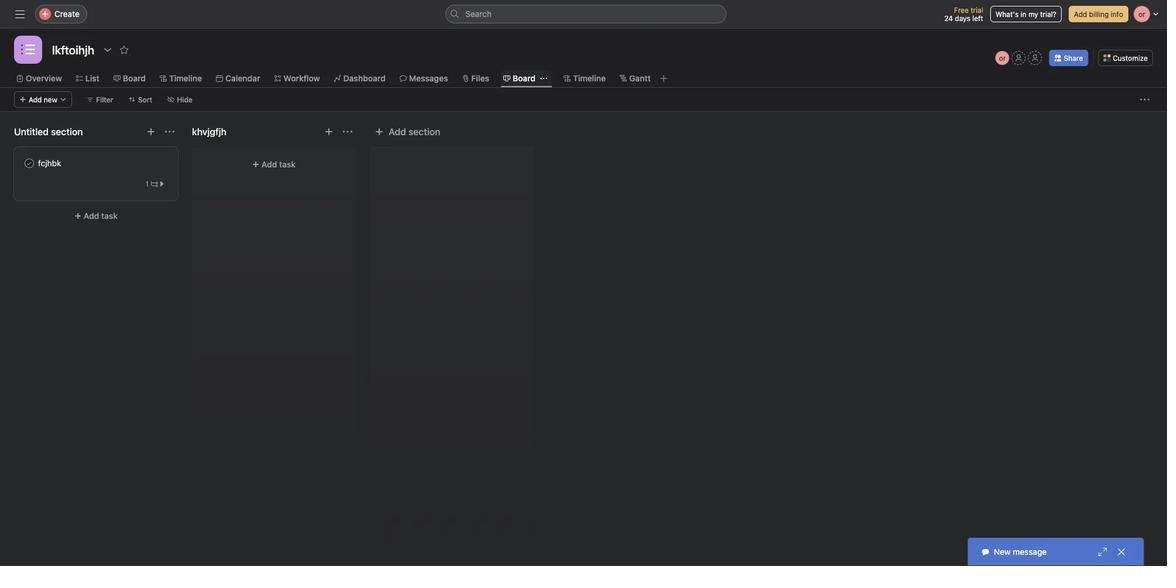 Task type: locate. For each thing, give the bounding box(es) containing it.
0 horizontal spatial timeline link
[[160, 72, 202, 85]]

add task image
[[146, 127, 156, 136], [324, 127, 334, 136]]

None text field
[[49, 39, 97, 60]]

list link
[[76, 72, 99, 85]]

0 horizontal spatial timeline
[[169, 73, 202, 83]]

add inside popup button
[[262, 160, 277, 169]]

show options image
[[103, 45, 113, 54]]

board for first board link from right
[[513, 73, 536, 83]]

1 horizontal spatial timeline
[[573, 73, 606, 83]]

1 horizontal spatial add task image
[[324, 127, 334, 136]]

1 horizontal spatial add task
[[262, 160, 296, 169]]

0 vertical spatial add task
[[262, 160, 296, 169]]

1 add task image from the left
[[146, 127, 156, 136]]

khvjgfjh
[[192, 126, 227, 137]]

1
[[145, 180, 149, 188]]

customize button
[[1099, 50, 1154, 66]]

search button
[[446, 5, 727, 23]]

add
[[1075, 10, 1088, 18], [29, 95, 42, 104], [389, 126, 406, 137], [262, 160, 277, 169], [84, 211, 99, 221]]

2 timeline from the left
[[573, 73, 606, 83]]

calendar
[[225, 73, 260, 83]]

1 horizontal spatial timeline link
[[564, 72, 606, 85]]

add new
[[29, 95, 57, 104]]

add billing info
[[1075, 10, 1124, 18]]

board link
[[114, 72, 146, 85], [504, 72, 536, 85]]

0 horizontal spatial board
[[123, 73, 146, 83]]

sort button
[[123, 91, 158, 108]]

1 horizontal spatial board
[[513, 73, 536, 83]]

0 horizontal spatial add task image
[[146, 127, 156, 136]]

more actions image
[[1141, 95, 1150, 104]]

add task for add task dropdown button
[[84, 211, 118, 221]]

my
[[1029, 10, 1039, 18]]

or button
[[996, 51, 1010, 65]]

new message
[[994, 547, 1047, 557]]

add section
[[389, 126, 441, 137]]

hide
[[177, 95, 193, 104]]

messages link
[[400, 72, 448, 85]]

untitled section
[[14, 126, 83, 137]]

board
[[123, 73, 146, 83], [513, 73, 536, 83]]

files
[[472, 73, 490, 83]]

workflow link
[[274, 72, 320, 85]]

add task
[[262, 160, 296, 169], [84, 211, 118, 221]]

1 vertical spatial task
[[101, 211, 118, 221]]

task inside dropdown button
[[101, 211, 118, 221]]

board link up the sort dropdown button
[[114, 72, 146, 85]]

timeline link
[[160, 72, 202, 85], [564, 72, 606, 85]]

add inside dropdown button
[[29, 95, 42, 104]]

timeline right 'tab actions' image
[[573, 73, 606, 83]]

0 horizontal spatial task
[[101, 211, 118, 221]]

1 horizontal spatial task
[[279, 160, 296, 169]]

task inside popup button
[[279, 160, 296, 169]]

timeline up hide
[[169, 73, 202, 83]]

add task image left more section actions image
[[146, 127, 156, 136]]

billing
[[1090, 10, 1109, 18]]

completed image
[[22, 156, 36, 170]]

create
[[54, 9, 80, 19]]

board left 'tab actions' image
[[513, 73, 536, 83]]

board link left 'tab actions' image
[[504, 72, 536, 85]]

add for add new dropdown button on the top left of the page
[[29, 95, 42, 104]]

task for add task dropdown button
[[101, 211, 118, 221]]

1 board from the left
[[123, 73, 146, 83]]

1 timeline from the left
[[169, 73, 202, 83]]

close image
[[1117, 548, 1127, 557]]

timeline link right 'tab actions' image
[[564, 72, 606, 85]]

1 horizontal spatial board link
[[504, 72, 536, 85]]

add to starred image
[[120, 45, 129, 54]]

add inside dropdown button
[[84, 211, 99, 221]]

calendar link
[[216, 72, 260, 85]]

list
[[85, 73, 99, 83]]

filter
[[96, 95, 113, 104]]

2 timeline link from the left
[[564, 72, 606, 85]]

tab actions image
[[541, 75, 548, 82]]

overview
[[26, 73, 62, 83]]

2 add task image from the left
[[324, 127, 334, 136]]

1 timeline link from the left
[[160, 72, 202, 85]]

add section button
[[370, 121, 445, 142]]

1 vertical spatial add task
[[84, 211, 118, 221]]

customize
[[1113, 54, 1148, 62]]

0 horizontal spatial add task
[[84, 211, 118, 221]]

0 horizontal spatial board link
[[114, 72, 146, 85]]

add for add task dropdown button
[[84, 211, 99, 221]]

messages
[[409, 73, 448, 83]]

0 vertical spatial task
[[279, 160, 296, 169]]

add task inside dropdown button
[[84, 211, 118, 221]]

timeline for 2nd timeline link from the left
[[573, 73, 606, 83]]

add task image for khvjgfjh
[[324, 127, 334, 136]]

board up the sort dropdown button
[[123, 73, 146, 83]]

task
[[279, 160, 296, 169], [101, 211, 118, 221]]

files link
[[462, 72, 490, 85]]

add task inside popup button
[[262, 160, 296, 169]]

add inside "button"
[[1075, 10, 1088, 18]]

timeline link up hide "popup button"
[[160, 72, 202, 85]]

add for add section button
[[389, 126, 406, 137]]

add task image left more section actions icon
[[324, 127, 334, 136]]

or
[[1000, 54, 1006, 62]]

trial?
[[1041, 10, 1057, 18]]

2 board from the left
[[513, 73, 536, 83]]

free trial 24 days left
[[945, 6, 984, 22]]

add inside button
[[389, 126, 406, 137]]

timeline
[[169, 73, 202, 83], [573, 73, 606, 83]]

2 board link from the left
[[504, 72, 536, 85]]



Task type: describe. For each thing, give the bounding box(es) containing it.
info
[[1111, 10, 1124, 18]]

gantt link
[[620, 72, 651, 85]]

board for 2nd board link from right
[[123, 73, 146, 83]]

task for add task popup button
[[279, 160, 296, 169]]

fcjhbk
[[38, 158, 61, 168]]

create button
[[35, 5, 87, 23]]

what's in my trial?
[[996, 10, 1057, 18]]

in
[[1021, 10, 1027, 18]]

new
[[44, 95, 57, 104]]

share button
[[1050, 50, 1089, 66]]

filter button
[[81, 91, 119, 108]]

Completed checkbox
[[22, 156, 36, 170]]

add new button
[[14, 91, 72, 108]]

add task button
[[199, 154, 349, 175]]

expand sidebar image
[[15, 9, 25, 19]]

1 board link from the left
[[114, 72, 146, 85]]

workflow
[[284, 73, 320, 83]]

what's in my trial? button
[[991, 6, 1062, 22]]

add billing info button
[[1069, 6, 1129, 22]]

hide button
[[162, 91, 198, 108]]

more section actions image
[[343, 127, 353, 136]]

days
[[956, 14, 971, 22]]

overview link
[[16, 72, 62, 85]]

timeline for 2nd timeline link from the right
[[169, 73, 202, 83]]

section
[[409, 126, 441, 137]]

add task for add task popup button
[[262, 160, 296, 169]]

24
[[945, 14, 954, 22]]

search list box
[[446, 5, 727, 23]]

list image
[[21, 43, 35, 57]]

1 button
[[143, 178, 168, 190]]

left
[[973, 14, 984, 22]]

share
[[1065, 54, 1084, 62]]

add task image for untitled section
[[146, 127, 156, 136]]

add task button
[[14, 206, 178, 227]]

more section actions image
[[165, 127, 175, 136]]

you've reached the maximum number of tabs. remove a tab to add a new one. image
[[659, 74, 669, 83]]

add for add task popup button
[[262, 160, 277, 169]]

what's
[[996, 10, 1019, 18]]

free
[[955, 6, 969, 14]]

sort
[[138, 95, 152, 104]]

dashboard link
[[334, 72, 386, 85]]

search
[[466, 9, 492, 19]]

gantt
[[630, 73, 651, 83]]

expand new message image
[[1099, 548, 1108, 557]]

dashboard
[[344, 73, 386, 83]]

trial
[[971, 6, 984, 14]]



Task type: vqa. For each thing, say whether or not it's contained in the screenshot.
Messages in the top of the page
yes



